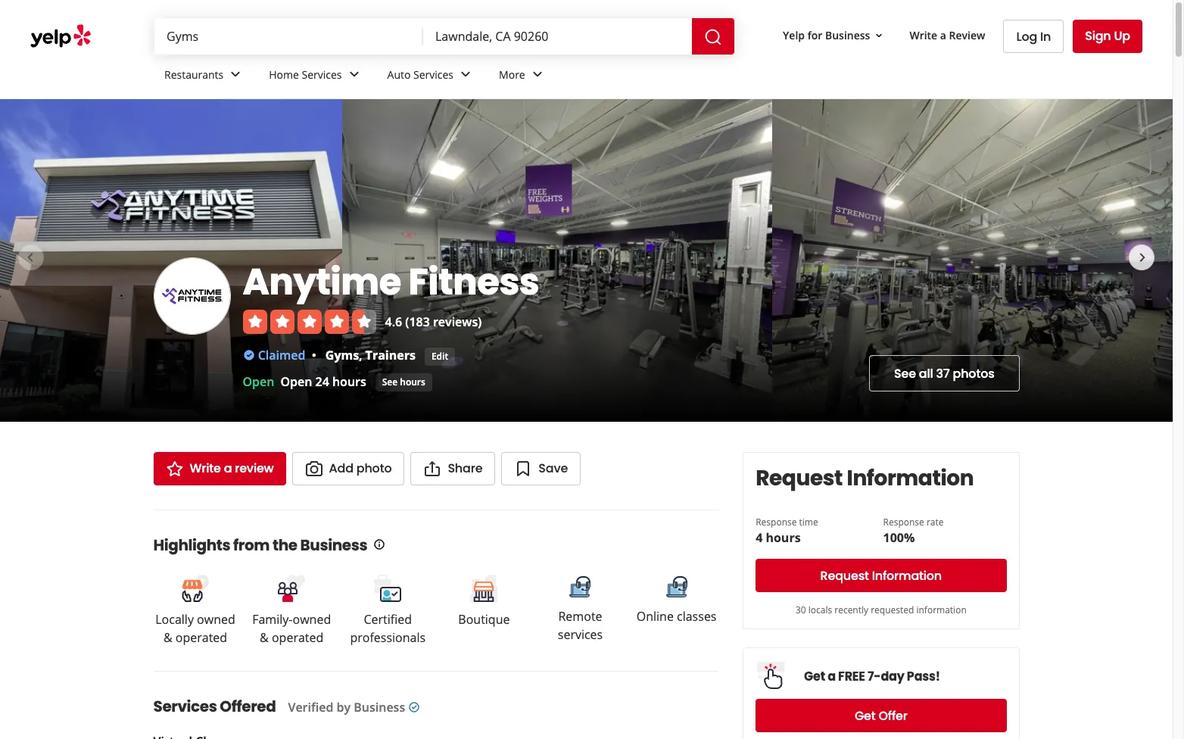 Task type: describe. For each thing, give the bounding box(es) containing it.
a for review
[[224, 460, 232, 477]]

up
[[1115, 27, 1131, 45]]

remote
[[559, 608, 603, 625]]

verified by business
[[288, 699, 405, 716]]

1 photo of anytime fitness - el segundo, ca, us. image from the left
[[0, 99, 342, 422]]

get offer link
[[756, 699, 1007, 732]]

24 chevron down v2 image for restaurants
[[227, 65, 245, 84]]

anytime fitness
[[243, 256, 539, 307]]

write a review
[[190, 460, 274, 477]]

37
[[937, 365, 950, 382]]

0 vertical spatial request information
[[756, 464, 974, 493]]

24
[[315, 373, 329, 390]]

search image
[[704, 28, 723, 46]]

previous image
[[21, 248, 39, 266]]

24 chevron down v2 image for auto services
[[457, 65, 475, 84]]

response for 100%
[[884, 516, 925, 529]]

edit
[[432, 350, 448, 362]]

request information button
[[756, 559, 1007, 592]]

response rate 100%
[[884, 516, 944, 546]]

16 checkmark badged v2 image
[[409, 701, 421, 714]]

gyms link
[[326, 347, 359, 363]]

2 open from the left
[[281, 373, 312, 390]]

offered
[[220, 696, 276, 717]]

the
[[273, 535, 297, 556]]

classes
[[677, 608, 717, 625]]

certified_professionals image
[[373, 573, 403, 603]]

yelp for business button
[[777, 22, 892, 49]]

owned for locally owned & operated
[[197, 611, 235, 628]]

recently
[[835, 604, 869, 617]]

online
[[637, 608, 674, 625]]

(183 reviews) link
[[405, 313, 482, 330]]

sign up
[[1086, 27, 1131, 45]]

more link
[[487, 55, 559, 98]]

restaurants link
[[152, 55, 257, 98]]

photo of anytime fitness - el segundo, ca, us. free weights image
[[342, 99, 773, 422]]

owned for family-owned & operated
[[293, 611, 331, 628]]

for
[[808, 28, 823, 42]]

24 chevron down v2 image for home services
[[345, 65, 363, 84]]

none field find
[[167, 28, 411, 45]]

see for see hours
[[382, 375, 398, 388]]

operated for locally
[[176, 629, 227, 646]]

locally
[[155, 611, 194, 628]]

remote services
[[558, 608, 603, 643]]

write for write a review
[[190, 460, 221, 477]]

write a review
[[910, 28, 986, 42]]

locally owned & operated
[[155, 611, 235, 646]]

100%
[[884, 529, 915, 546]]

auto
[[387, 67, 411, 81]]

write a review link
[[904, 22, 992, 49]]

services for home services
[[302, 67, 342, 81]]

open open 24 hours
[[243, 373, 366, 390]]

7-
[[868, 668, 881, 685]]

information
[[917, 604, 967, 617]]

home services
[[269, 67, 342, 81]]

log in
[[1017, 28, 1051, 45]]

write for write a review
[[910, 28, 938, 42]]

yelp
[[783, 28, 805, 42]]

4.6 (183 reviews)
[[385, 313, 482, 330]]

free
[[839, 668, 866, 685]]

see all 37 photos
[[895, 365, 995, 382]]

locally_owned_operated image
[[180, 573, 211, 603]]

share button
[[411, 452, 496, 486]]

boutique image
[[469, 573, 499, 603]]

16 chevron down v2 image
[[874, 29, 886, 42]]

log in link
[[1004, 20, 1064, 53]]

16 claim filled v2 image
[[243, 349, 255, 361]]

save
[[539, 460, 568, 477]]

home
[[269, 67, 299, 81]]

gyms , trainers
[[326, 347, 416, 363]]

4.6
[[385, 313, 402, 330]]

in
[[1041, 28, 1051, 45]]

share
[[448, 460, 483, 477]]

business for by
[[354, 699, 405, 716]]

see hours link
[[375, 373, 432, 392]]

hours for open open 24 hours
[[332, 373, 366, 390]]

review
[[235, 460, 274, 477]]

online_classes image
[[663, 573, 690, 600]]

day
[[881, 668, 905, 685]]

& for locally owned & operated
[[164, 629, 172, 646]]

locals
[[809, 604, 833, 617]]

24 star v2 image
[[166, 460, 184, 478]]

highlights from the business
[[153, 535, 367, 556]]

sign up link
[[1073, 20, 1143, 53]]

add photo link
[[292, 452, 405, 486]]

get for get offer
[[855, 707, 876, 724]]

anytime
[[243, 256, 401, 307]]

boutique
[[458, 611, 510, 628]]

all
[[919, 365, 934, 382]]

1 open from the left
[[243, 373, 275, 390]]

verified
[[288, 699, 334, 716]]

remote_services image
[[567, 573, 594, 600]]

Near text field
[[436, 28, 680, 45]]

reviews)
[[433, 313, 482, 330]]

0 horizontal spatial services
[[153, 696, 217, 717]]

a for free
[[828, 668, 836, 685]]

request information inside button
[[821, 567, 942, 584]]

4
[[756, 529, 763, 546]]

trainers
[[366, 347, 416, 363]]

a for review
[[941, 28, 947, 42]]

services offered element
[[129, 671, 719, 739]]

trainers link
[[366, 347, 416, 363]]

family_owned_operated image
[[277, 573, 307, 603]]



Task type: locate. For each thing, give the bounding box(es) containing it.
24 chevron down v2 image right 'more'
[[528, 65, 547, 84]]

request up time at the right bottom of page
[[756, 464, 843, 493]]

add
[[329, 460, 354, 477]]

operated for family-
[[272, 629, 324, 646]]

1 horizontal spatial see
[[895, 365, 916, 382]]

photos
[[953, 365, 995, 382]]

auto services link
[[375, 55, 487, 98]]

family-owned & operated
[[252, 611, 331, 646]]

services for auto services
[[414, 67, 454, 81]]

owned down the locally_owned_operated image
[[197, 611, 235, 628]]

response up 100%
[[884, 516, 925, 529]]

response inside response rate 100%
[[884, 516, 925, 529]]

1 horizontal spatial photo of anytime fitness - el segundo, ca, us. image
[[773, 99, 1185, 422]]

services left offered at left bottom
[[153, 696, 217, 717]]

4.6 star rating image
[[243, 309, 376, 334]]

see all 37 photos link
[[870, 355, 1020, 392]]

2 photo of anytime fitness - el segundo, ca, us. image from the left
[[773, 99, 1185, 422]]

1 horizontal spatial open
[[281, 373, 312, 390]]

1 horizontal spatial operated
[[272, 629, 324, 646]]

operated down locally
[[176, 629, 227, 646]]

services right auto
[[414, 67, 454, 81]]

1 24 chevron down v2 image from the left
[[457, 65, 475, 84]]

0 vertical spatial write
[[910, 28, 938, 42]]

24 share v2 image
[[424, 460, 442, 478]]

24 chevron down v2 image inside the home services "link"
[[345, 65, 363, 84]]

certified professionals
[[350, 611, 426, 646]]

1 & from the left
[[164, 629, 172, 646]]

information up rate at the bottom right
[[847, 464, 974, 493]]

owned
[[197, 611, 235, 628], [293, 611, 331, 628]]

0 horizontal spatial 24 chevron down v2 image
[[457, 65, 475, 84]]

& inside locally owned & operated
[[164, 629, 172, 646]]

1 vertical spatial request information
[[821, 567, 942, 584]]

by
[[337, 699, 351, 716]]

business left 16 chevron down v2 icon at top
[[826, 28, 871, 42]]

None search field
[[155, 18, 738, 55]]

1 horizontal spatial owned
[[293, 611, 331, 628]]

business inside button
[[826, 28, 871, 42]]

24 chevron down v2 image right the restaurants
[[227, 65, 245, 84]]

request information up 30 locals recently requested information
[[821, 567, 942, 584]]

24 chevron down v2 image left auto
[[345, 65, 363, 84]]

0 horizontal spatial &
[[164, 629, 172, 646]]

1 operated from the left
[[176, 629, 227, 646]]

requested
[[871, 604, 914, 617]]

see
[[895, 365, 916, 382], [382, 375, 398, 388]]

1 horizontal spatial none field
[[436, 28, 680, 45]]

1 horizontal spatial 24 chevron down v2 image
[[528, 65, 547, 84]]

1 horizontal spatial write
[[910, 28, 938, 42]]

&
[[164, 629, 172, 646], [260, 629, 269, 646]]

request inside request information button
[[821, 567, 869, 584]]

2 response from the left
[[884, 516, 925, 529]]

0 vertical spatial request
[[756, 464, 843, 493]]

& down family-
[[260, 629, 269, 646]]

a left 'free' at right bottom
[[828, 668, 836, 685]]

2 operated from the left
[[272, 629, 324, 646]]

0 vertical spatial business
[[826, 28, 871, 42]]

owned inside family-owned & operated
[[293, 611, 331, 628]]

0 horizontal spatial 24 chevron down v2 image
[[227, 65, 245, 84]]

pass!
[[907, 668, 941, 685]]

2 vertical spatial a
[[828, 668, 836, 685]]

1 vertical spatial request
[[821, 567, 869, 584]]

24 chevron down v2 image inside the more link
[[528, 65, 547, 84]]

hours down trainers
[[400, 375, 426, 388]]

hours right the 24
[[332, 373, 366, 390]]

get left 'free' at right bottom
[[804, 668, 826, 685]]

24 chevron down v2 image
[[227, 65, 245, 84], [345, 65, 363, 84]]

1 vertical spatial a
[[224, 460, 232, 477]]

services
[[558, 626, 603, 643]]

business categories element
[[152, 55, 1143, 98]]

family-
[[252, 611, 293, 628]]

1 owned from the left
[[197, 611, 235, 628]]

operated down family-
[[272, 629, 324, 646]]

write
[[910, 28, 938, 42], [190, 460, 221, 477]]

2 24 chevron down v2 image from the left
[[528, 65, 547, 84]]

1 horizontal spatial &
[[260, 629, 269, 646]]

a left review at top
[[941, 28, 947, 42]]

(183
[[405, 313, 430, 330]]

0 horizontal spatial hours
[[332, 373, 366, 390]]

review
[[949, 28, 986, 42]]

professionals
[[350, 629, 426, 646]]

0 horizontal spatial a
[[224, 460, 232, 477]]

1 horizontal spatial hours
[[400, 375, 426, 388]]

offer
[[879, 707, 908, 724]]

0 vertical spatial get
[[804, 668, 826, 685]]

business for for
[[826, 28, 871, 42]]

write a review link
[[153, 452, 286, 486]]

see hours
[[382, 375, 426, 388]]

operated inside locally owned & operated
[[176, 629, 227, 646]]

0 horizontal spatial photo of anytime fitness - el segundo, ca, us. image
[[0, 99, 342, 422]]

gyms
[[326, 347, 359, 363]]

hours
[[332, 373, 366, 390], [400, 375, 426, 388], [766, 529, 801, 546]]

see left "all"
[[895, 365, 916, 382]]

2 horizontal spatial a
[[941, 28, 947, 42]]

business right the
[[300, 535, 367, 556]]

hours right 4
[[766, 529, 801, 546]]

get a free 7-day pass!
[[804, 668, 941, 685]]

photo of anytime fitness - el segundo, ca, us. image
[[0, 99, 342, 422], [773, 99, 1185, 422]]

0 vertical spatial information
[[847, 464, 974, 493]]

response up 4
[[756, 516, 797, 529]]

highlights
[[153, 535, 230, 556]]

services right home
[[302, 67, 342, 81]]

& down locally
[[164, 629, 172, 646]]

24 chevron down v2 image inside auto services link
[[457, 65, 475, 84]]

& for family-owned & operated
[[260, 629, 269, 646]]

photo
[[357, 460, 392, 477]]

1 vertical spatial information
[[872, 567, 942, 584]]

2 & from the left
[[260, 629, 269, 646]]

2 none field from the left
[[436, 28, 680, 45]]

1 none field from the left
[[167, 28, 411, 45]]

services offered
[[153, 696, 276, 717]]

response time 4 hours
[[756, 516, 819, 546]]

1 vertical spatial write
[[190, 460, 221, 477]]

request up recently
[[821, 567, 869, 584]]

add photo
[[329, 460, 392, 477]]

save button
[[502, 452, 581, 486]]

1 horizontal spatial get
[[855, 707, 876, 724]]

response inside response time 4 hours
[[756, 516, 797, 529]]

claimed
[[258, 347, 306, 363]]

business
[[826, 28, 871, 42], [300, 535, 367, 556], [354, 699, 405, 716]]

home services link
[[257, 55, 375, 98]]

1 horizontal spatial 24 chevron down v2 image
[[345, 65, 363, 84]]

owned down family_owned_operated image
[[293, 611, 331, 628]]

write left review at top
[[910, 28, 938, 42]]

from
[[233, 535, 270, 556]]

2 24 chevron down v2 image from the left
[[345, 65, 363, 84]]

get
[[804, 668, 826, 685], [855, 707, 876, 724]]

24 chevron down v2 image right auto services
[[457, 65, 475, 84]]

next image
[[1134, 248, 1152, 266]]

24 chevron down v2 image for more
[[528, 65, 547, 84]]

write right 24 star v2 image
[[190, 460, 221, 477]]

information inside button
[[872, 567, 942, 584]]

0 horizontal spatial none field
[[167, 28, 411, 45]]

yelp for business
[[783, 28, 871, 42]]

a
[[941, 28, 947, 42], [224, 460, 232, 477], [828, 668, 836, 685]]

1 vertical spatial business
[[300, 535, 367, 556]]

2 vertical spatial business
[[354, 699, 405, 716]]

information up requested at the bottom right of the page
[[872, 567, 942, 584]]

30 locals recently requested information
[[796, 604, 967, 617]]

& inside family-owned & operated
[[260, 629, 269, 646]]

certified
[[364, 611, 412, 628]]

1 24 chevron down v2 image from the left
[[227, 65, 245, 84]]

none field near
[[436, 28, 680, 45]]

2 horizontal spatial services
[[414, 67, 454, 81]]

time
[[800, 516, 819, 529]]

1 horizontal spatial services
[[302, 67, 342, 81]]

0 horizontal spatial see
[[382, 375, 398, 388]]

0 horizontal spatial operated
[[176, 629, 227, 646]]

log
[[1017, 28, 1038, 45]]

1 response from the left
[[756, 516, 797, 529]]

open left the 24
[[281, 373, 312, 390]]

fitness
[[409, 256, 539, 307]]

2 owned from the left
[[293, 611, 331, 628]]

open down "16 claim filled v2" image
[[243, 373, 275, 390]]

see down trainers
[[382, 375, 398, 388]]

1 vertical spatial get
[[855, 707, 876, 724]]

online classes
[[637, 608, 717, 625]]

24 chevron down v2 image
[[457, 65, 475, 84], [528, 65, 547, 84]]

2 horizontal spatial hours
[[766, 529, 801, 546]]

24 save outline v2 image
[[515, 460, 533, 478]]

response
[[756, 516, 797, 529], [884, 516, 925, 529]]

owned inside locally owned & operated
[[197, 611, 235, 628]]

hours for response time 4 hours
[[766, 529, 801, 546]]

none field up home
[[167, 28, 411, 45]]

Find text field
[[167, 28, 411, 45]]

0 horizontal spatial owned
[[197, 611, 235, 628]]

information
[[847, 464, 974, 493], [872, 567, 942, 584]]

a left review
[[224, 460, 232, 477]]

business left "16 checkmark badged v2" icon
[[354, 699, 405, 716]]

business inside services offered element
[[354, 699, 405, 716]]

more
[[499, 67, 525, 81]]

operated inside family-owned & operated
[[272, 629, 324, 646]]

get left offer
[[855, 707, 876, 724]]

hours inside response time 4 hours
[[766, 529, 801, 546]]

response for 4
[[756, 516, 797, 529]]

rate
[[927, 516, 944, 529]]

0 horizontal spatial open
[[243, 373, 275, 390]]

operated
[[176, 629, 227, 646], [272, 629, 324, 646]]

edit button
[[425, 348, 455, 366]]

0 horizontal spatial response
[[756, 516, 797, 529]]

0 horizontal spatial write
[[190, 460, 221, 477]]

get for get a free 7-day pass!
[[804, 668, 826, 685]]

none field up the more link
[[436, 28, 680, 45]]

24 camera v2 image
[[305, 460, 323, 478]]

request information up 100%
[[756, 464, 974, 493]]

None field
[[167, 28, 411, 45], [436, 28, 680, 45]]

see for see all 37 photos
[[895, 365, 916, 382]]

24 chevron down v2 image inside the "restaurants" link
[[227, 65, 245, 84]]

1 horizontal spatial response
[[884, 516, 925, 529]]

0 vertical spatial a
[[941, 28, 947, 42]]

auto services
[[387, 67, 454, 81]]

get offer
[[855, 707, 908, 724]]

request information
[[756, 464, 974, 493], [821, 567, 942, 584]]

info icon image
[[374, 539, 386, 551], [374, 539, 386, 551]]

services inside "link"
[[302, 67, 342, 81]]

30
[[796, 604, 806, 617]]

1 horizontal spatial a
[[828, 668, 836, 685]]

0 horizontal spatial get
[[804, 668, 826, 685]]

sign
[[1086, 27, 1112, 45]]



Task type: vqa. For each thing, say whether or not it's contained in the screenshot.
Mandy L. image
no



